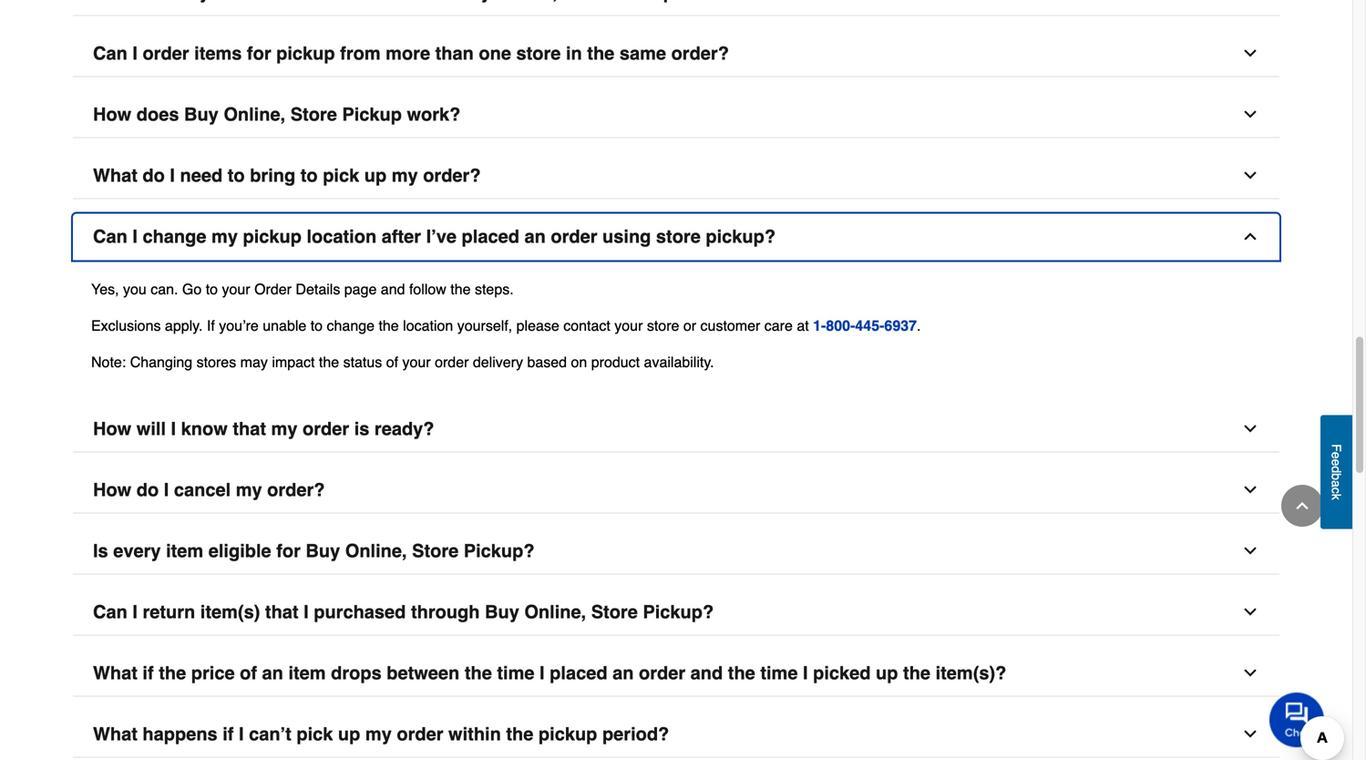 Task type: vqa. For each thing, say whether or not it's contained in the screenshot.
steps.
yes



Task type: locate. For each thing, give the bounding box(es) containing it.
changing
[[130, 354, 193, 371]]

0 vertical spatial pickup
[[276, 43, 335, 64]]

pickup down what if the price of an item drops between the time i placed an order and the time i picked up the item(s)?
[[539, 724, 598, 745]]

what for what if the price of an item drops between the time i placed an order and the time i picked up the item(s)?
[[93, 663, 138, 684]]

0 horizontal spatial placed
[[462, 226, 520, 247]]

location up page
[[307, 226, 377, 247]]

do left cancel
[[137, 480, 159, 501]]

do inside what do i need to bring to pick up my order? button
[[143, 165, 165, 186]]

store
[[291, 104, 337, 125], [412, 541, 459, 562], [592, 602, 638, 623]]

1 vertical spatial chevron up image
[[1294, 497, 1312, 515]]

0 vertical spatial store
[[291, 104, 337, 125]]

the right between in the bottom of the page
[[465, 663, 492, 684]]

1 vertical spatial buy
[[306, 541, 340, 562]]

0 horizontal spatial your
[[222, 281, 250, 298]]

the inside button
[[506, 724, 534, 745]]

0 vertical spatial if
[[143, 663, 154, 684]]

price
[[191, 663, 235, 684]]

0 vertical spatial what
[[93, 165, 138, 186]]

1 horizontal spatial for
[[276, 541, 301, 562]]

1 what from the top
[[93, 165, 138, 186]]

0 vertical spatial location
[[307, 226, 377, 247]]

pickup
[[342, 104, 402, 125]]

how do i cancel my order? button
[[73, 467, 1280, 514]]

0 horizontal spatial change
[[143, 226, 207, 247]]

to
[[228, 165, 245, 186], [301, 165, 318, 186], [206, 281, 218, 298], [311, 317, 323, 334]]

2 what from the top
[[93, 663, 138, 684]]

1 horizontal spatial location
[[403, 317, 453, 334]]

order left items
[[143, 43, 189, 64]]

i inside how do i cancel my order? button
[[164, 480, 169, 501]]

can i change my pickup location after i've placed an order using store pickup? button
[[73, 214, 1280, 260]]

1 e from the top
[[1330, 452, 1345, 459]]

3 chevron down image from the top
[[1242, 664, 1260, 683]]

time left picked
[[761, 663, 798, 684]]

3 what from the top
[[93, 724, 138, 745]]

2 vertical spatial how
[[93, 480, 132, 501]]

1 horizontal spatial placed
[[550, 663, 608, 684]]

how inside how does buy online, store pickup work? button
[[93, 104, 132, 125]]

0 vertical spatial of
[[386, 354, 399, 371]]

up right picked
[[876, 663, 899, 684]]

1 vertical spatial and
[[691, 663, 723, 684]]

your up you're
[[222, 281, 250, 298]]

how inside how do i cancel my order? button
[[93, 480, 132, 501]]

2 vertical spatial up
[[338, 724, 361, 745]]

pickup?
[[464, 541, 535, 562], [643, 602, 714, 623]]

up down pickup
[[365, 165, 387, 186]]

pickup? up through
[[464, 541, 535, 562]]

your
[[222, 281, 250, 298], [615, 317, 643, 334], [403, 354, 431, 371]]

0 horizontal spatial up
[[338, 724, 361, 745]]

1 vertical spatial up
[[876, 663, 899, 684]]

item(s)
[[200, 602, 260, 623]]

can't
[[249, 724, 292, 745]]

a
[[1330, 480, 1345, 487]]

an right 'price'
[[262, 663, 284, 684]]

1-800-445-6937 link
[[814, 317, 917, 334]]

chevron down image inside how does buy online, store pickup work? button
[[1242, 105, 1260, 124]]

do for what
[[143, 165, 165, 186]]

buy up purchased
[[306, 541, 340, 562]]

1 vertical spatial item
[[289, 663, 326, 684]]

the right follow
[[451, 281, 471, 298]]

delivery
[[473, 354, 523, 371]]

0 vertical spatial how
[[93, 104, 132, 125]]

do
[[143, 165, 165, 186], [137, 480, 159, 501]]

availability.
[[644, 354, 715, 371]]

placed up period?
[[550, 663, 608, 684]]

chevron down image inside can i order items for pickup from more than one store in the same order? button
[[1242, 44, 1260, 63]]

1 vertical spatial pickup
[[243, 226, 302, 247]]

3 chevron down image from the top
[[1242, 420, 1260, 438]]

0 horizontal spatial pickup?
[[464, 541, 535, 562]]

2 vertical spatial chevron down image
[[1242, 664, 1260, 683]]

2 chevron down image from the top
[[1242, 166, 1260, 185]]

1 vertical spatial store
[[656, 226, 701, 247]]

2 vertical spatial order?
[[267, 480, 325, 501]]

my right cancel
[[236, 480, 262, 501]]

an up please
[[525, 226, 546, 247]]

i inside what happens if i can't pick up my order within the pickup period? button
[[239, 724, 244, 745]]

location down follow
[[403, 317, 453, 334]]

item left drops
[[289, 663, 326, 684]]

1 vertical spatial do
[[137, 480, 159, 501]]

0 vertical spatial do
[[143, 165, 165, 186]]

placed
[[462, 226, 520, 247], [550, 663, 608, 684]]

1 horizontal spatial and
[[691, 663, 723, 684]]

1 horizontal spatial of
[[386, 354, 399, 371]]

0 vertical spatial pick
[[323, 165, 359, 186]]

pickup left from
[[276, 43, 335, 64]]

if
[[207, 317, 215, 334]]

you're
[[219, 317, 259, 334]]

for for pickup
[[247, 43, 271, 64]]

store
[[517, 43, 561, 64], [656, 226, 701, 247], [647, 317, 680, 334]]

b
[[1330, 473, 1345, 480]]

1 horizontal spatial online,
[[345, 541, 407, 562]]

placed right i've
[[462, 226, 520, 247]]

0 horizontal spatial buy
[[184, 104, 219, 125]]

happens
[[143, 724, 218, 745]]

0 horizontal spatial and
[[381, 281, 405, 298]]

if down return
[[143, 663, 154, 684]]

the left 'price'
[[159, 663, 186, 684]]

the left status
[[319, 354, 339, 371]]

2 e from the top
[[1330, 459, 1345, 466]]

if
[[143, 663, 154, 684], [223, 724, 234, 745]]

do left need
[[143, 165, 165, 186]]

chevron down image inside what if the price of an item drops between the time i placed an order and the time i picked up the item(s)? button
[[1242, 664, 1260, 683]]

e up 'b'
[[1330, 459, 1345, 466]]

on
[[571, 354, 588, 371]]

of inside button
[[240, 663, 257, 684]]

change up can.
[[143, 226, 207, 247]]

details
[[296, 281, 340, 298]]

0 vertical spatial order?
[[672, 43, 729, 64]]

for for buy
[[276, 541, 301, 562]]

same
[[620, 43, 667, 64]]

how will i know that my order is ready?
[[93, 419, 435, 440]]

cancel
[[174, 480, 231, 501]]

1 vertical spatial pickup?
[[643, 602, 714, 623]]

2 chevron down image from the top
[[1242, 542, 1260, 560]]

pick inside button
[[297, 724, 333, 745]]

chevron down image for buy
[[1242, 603, 1260, 621]]

1 vertical spatial how
[[93, 419, 132, 440]]

i've
[[426, 226, 457, 247]]

an
[[525, 226, 546, 247], [262, 663, 284, 684], [613, 663, 634, 684]]

3 how from the top
[[93, 480, 132, 501]]

1 vertical spatial pick
[[297, 724, 333, 745]]

1 chevron down image from the top
[[1242, 105, 1260, 124]]

1 vertical spatial chevron down image
[[1242, 542, 1260, 560]]

how for how does buy online, store pickup work?
[[93, 104, 132, 125]]

your right status
[[403, 354, 431, 371]]

your up product
[[615, 317, 643, 334]]

and down "can i return item(s) that i purchased through buy online, store pickup?" button
[[691, 663, 723, 684]]

buy
[[184, 104, 219, 125], [306, 541, 340, 562], [485, 602, 520, 623]]

1 vertical spatial that
[[265, 602, 299, 623]]

order
[[143, 43, 189, 64], [551, 226, 598, 247], [435, 354, 469, 371], [303, 419, 349, 440], [639, 663, 686, 684], [397, 724, 444, 745]]

4 chevron down image from the top
[[1242, 481, 1260, 499]]

0 vertical spatial for
[[247, 43, 271, 64]]

0 horizontal spatial order?
[[267, 480, 325, 501]]

2 horizontal spatial buy
[[485, 602, 520, 623]]

store down the is every item eligible for buy online, store pickup? button
[[592, 602, 638, 623]]

pickup up order
[[243, 226, 302, 247]]

can i order items for pickup from more than one store in the same order? button
[[73, 31, 1280, 77]]

up inside button
[[338, 724, 361, 745]]

chevron down image inside how will i know that my order is ready? button
[[1242, 420, 1260, 438]]

time up within
[[497, 663, 535, 684]]

0 vertical spatial can
[[93, 43, 127, 64]]

if inside button
[[223, 724, 234, 745]]

2 vertical spatial can
[[93, 602, 127, 623]]

will
[[137, 419, 166, 440]]

store left or
[[647, 317, 680, 334]]

up down drops
[[338, 724, 361, 745]]

order? up is every item eligible for buy online, store pickup?
[[267, 480, 325, 501]]

2 vertical spatial online,
[[525, 602, 586, 623]]

and inside button
[[691, 663, 723, 684]]

2 vertical spatial what
[[93, 724, 138, 745]]

that right item(s)
[[265, 602, 299, 623]]

6 chevron down image from the top
[[1242, 725, 1260, 744]]

store right using
[[656, 226, 701, 247]]

1 horizontal spatial an
[[525, 226, 546, 247]]

0 horizontal spatial store
[[291, 104, 337, 125]]

time
[[497, 663, 535, 684], [761, 663, 798, 684]]

1 can from the top
[[93, 43, 127, 64]]

online, up what if the price of an item drops between the time i placed an order and the time i picked up the item(s)?
[[525, 602, 586, 623]]

between
[[387, 663, 460, 684]]

1 vertical spatial can
[[93, 226, 127, 247]]

e
[[1330, 452, 1345, 459], [1330, 459, 1345, 466]]

need
[[180, 165, 223, 186]]

go
[[182, 281, 202, 298]]

chevron down image inside the is every item eligible for buy online, store pickup? button
[[1242, 542, 1260, 560]]

if left "can't"
[[223, 724, 234, 745]]

that inside "can i return item(s) that i purchased through buy online, store pickup?" button
[[265, 602, 299, 623]]

chevron up image inside scroll to top element
[[1294, 497, 1312, 515]]

1 chevron down image from the top
[[1242, 44, 1260, 63]]

more
[[386, 43, 430, 64]]

1 vertical spatial order?
[[423, 165, 481, 186]]

the right within
[[506, 724, 534, 745]]

how up is
[[93, 480, 132, 501]]

chevron down image inside what happens if i can't pick up my order within the pickup period? button
[[1242, 725, 1260, 744]]

status
[[343, 354, 382, 371]]

using
[[603, 226, 651, 247]]

pickup?
[[706, 226, 776, 247]]

2 horizontal spatial store
[[592, 602, 638, 623]]

is
[[354, 419, 370, 440]]

f e e d b a c k button
[[1321, 415, 1353, 529]]

online, up purchased
[[345, 541, 407, 562]]

that inside how will i know that my order is ready? button
[[233, 419, 266, 440]]

my down drops
[[366, 724, 392, 745]]

0 horizontal spatial if
[[143, 663, 154, 684]]

store up through
[[412, 541, 459, 562]]

unable
[[263, 317, 307, 334]]

i
[[133, 43, 138, 64], [170, 165, 175, 186], [133, 226, 138, 247], [171, 419, 176, 440], [164, 480, 169, 501], [133, 602, 138, 623], [304, 602, 309, 623], [540, 663, 545, 684], [803, 663, 808, 684], [239, 724, 244, 745]]

1 vertical spatial your
[[615, 317, 643, 334]]

pick right "can't"
[[297, 724, 333, 745]]

that right know
[[233, 419, 266, 440]]

f
[[1330, 444, 1345, 452]]

0 vertical spatial up
[[365, 165, 387, 186]]

1-
[[814, 317, 827, 334]]

what if the price of an item drops between the time i placed an order and the time i picked up the item(s)?
[[93, 663, 1007, 684]]

online, inside the is every item eligible for buy online, store pickup? button
[[345, 541, 407, 562]]

chat invite button image
[[1270, 692, 1326, 748]]

i inside can i order items for pickup from more than one store in the same order? button
[[133, 43, 138, 64]]

1 horizontal spatial change
[[327, 317, 375, 334]]

what happens if i can't pick up my order within the pickup period? button
[[73, 712, 1280, 758]]

what inside button
[[93, 724, 138, 745]]

1 horizontal spatial time
[[761, 663, 798, 684]]

1 horizontal spatial up
[[365, 165, 387, 186]]

pick right bring
[[323, 165, 359, 186]]

customer
[[701, 317, 761, 334]]

for right items
[[247, 43, 271, 64]]

can i order items for pickup from more than one store in the same order?
[[93, 43, 729, 64]]

2 vertical spatial your
[[403, 354, 431, 371]]

order? right same
[[672, 43, 729, 64]]

0 horizontal spatial item
[[166, 541, 204, 562]]

is every item eligible for buy online, store pickup?
[[93, 541, 535, 562]]

to right go
[[206, 281, 218, 298]]

pick inside button
[[323, 165, 359, 186]]

0 vertical spatial chevron up image
[[1242, 228, 1260, 246]]

3 can from the top
[[93, 602, 127, 623]]

0 vertical spatial online,
[[224, 104, 286, 125]]

can for can i change my pickup location after i've placed an order using store pickup?
[[93, 226, 127, 247]]

chevron down image inside "can i return item(s) that i purchased through buy online, store pickup?" button
[[1242, 603, 1260, 621]]

2 horizontal spatial online,
[[525, 602, 586, 623]]

chevron up image inside "can i change my pickup location after i've placed an order using store pickup?" button
[[1242, 228, 1260, 246]]

online,
[[224, 104, 286, 125], [345, 541, 407, 562], [525, 602, 586, 623]]

.
[[917, 317, 921, 334]]

how inside how will i know that my order is ready? button
[[93, 419, 132, 440]]

of
[[386, 354, 399, 371], [240, 663, 257, 684]]

the left 'item(s)?'
[[904, 663, 931, 684]]

every
[[113, 541, 161, 562]]

can i return item(s) that i purchased through buy online, store pickup?
[[93, 602, 714, 623]]

location
[[307, 226, 377, 247], [403, 317, 453, 334]]

how left the will
[[93, 419, 132, 440]]

can
[[93, 43, 127, 64], [93, 226, 127, 247], [93, 602, 127, 623]]

pick
[[323, 165, 359, 186], [297, 724, 333, 745]]

order left is
[[303, 419, 349, 440]]

how left does
[[93, 104, 132, 125]]

0 horizontal spatial time
[[497, 663, 535, 684]]

do inside how do i cancel my order? button
[[137, 480, 159, 501]]

0 horizontal spatial chevron up image
[[1242, 228, 1260, 246]]

1 vertical spatial if
[[223, 724, 234, 745]]

an up period?
[[613, 663, 634, 684]]

online, up bring
[[224, 104, 286, 125]]

the down "can i return item(s) that i purchased through buy online, store pickup?" button
[[728, 663, 756, 684]]

0 vertical spatial your
[[222, 281, 250, 298]]

1 vertical spatial for
[[276, 541, 301, 562]]

0 horizontal spatial online,
[[224, 104, 286, 125]]

to right unable
[[311, 317, 323, 334]]

chevron up image
[[1242, 228, 1260, 246], [1294, 497, 1312, 515]]

store left in in the left of the page
[[517, 43, 561, 64]]

may
[[240, 354, 268, 371]]

store left pickup
[[291, 104, 337, 125]]

1 vertical spatial what
[[93, 663, 138, 684]]

item right every
[[166, 541, 204, 562]]

1 horizontal spatial order?
[[423, 165, 481, 186]]

chevron down image for order
[[1242, 725, 1260, 744]]

0 vertical spatial that
[[233, 419, 266, 440]]

how for how do i cancel my order?
[[93, 480, 132, 501]]

of right 'price'
[[240, 663, 257, 684]]

product
[[592, 354, 640, 371]]

my inside button
[[366, 724, 392, 745]]

chevron down image
[[1242, 44, 1260, 63], [1242, 542, 1260, 560], [1242, 664, 1260, 683]]

e up d
[[1330, 452, 1345, 459]]

please
[[517, 317, 560, 334]]

0 vertical spatial chevron down image
[[1242, 44, 1260, 63]]

1 how from the top
[[93, 104, 132, 125]]

1 horizontal spatial pickup?
[[643, 602, 714, 623]]

order?
[[672, 43, 729, 64], [423, 165, 481, 186], [267, 480, 325, 501]]

2 horizontal spatial order?
[[672, 43, 729, 64]]

0 horizontal spatial location
[[307, 226, 377, 247]]

my down need
[[212, 226, 238, 247]]

change down page
[[327, 317, 375, 334]]

buy right does
[[184, 104, 219, 125]]

0 horizontal spatial of
[[240, 663, 257, 684]]

1 vertical spatial change
[[327, 317, 375, 334]]

2 vertical spatial store
[[592, 602, 638, 623]]

is
[[93, 541, 108, 562]]

item
[[166, 541, 204, 562], [289, 663, 326, 684]]

and right page
[[381, 281, 405, 298]]

2 horizontal spatial your
[[615, 317, 643, 334]]

to right need
[[228, 165, 245, 186]]

1 vertical spatial online,
[[345, 541, 407, 562]]

5 chevron down image from the top
[[1242, 603, 1260, 621]]

of right status
[[386, 354, 399, 371]]

order left within
[[397, 724, 444, 745]]

chevron down image
[[1242, 105, 1260, 124], [1242, 166, 1260, 185], [1242, 420, 1260, 438], [1242, 481, 1260, 499], [1242, 603, 1260, 621], [1242, 725, 1260, 744]]

2 how from the top
[[93, 419, 132, 440]]

what do i need to bring to pick up my order?
[[93, 165, 481, 186]]

2 vertical spatial pickup
[[539, 724, 598, 745]]

order inside button
[[397, 724, 444, 745]]

0 vertical spatial pickup?
[[464, 541, 535, 562]]

800-
[[827, 317, 856, 334]]

pickup? down the is every item eligible for buy online, store pickup? button
[[643, 602, 714, 623]]

apply.
[[165, 317, 203, 334]]

0 vertical spatial buy
[[184, 104, 219, 125]]

0 horizontal spatial for
[[247, 43, 271, 64]]

2 can from the top
[[93, 226, 127, 247]]

buy right through
[[485, 602, 520, 623]]

2 time from the left
[[761, 663, 798, 684]]

chevron down image for order
[[1242, 664, 1260, 683]]

order? up i've
[[423, 165, 481, 186]]

picked
[[814, 663, 871, 684]]

for right eligible in the left of the page
[[276, 541, 301, 562]]

chevron down image inside what do i need to bring to pick up my order? button
[[1242, 166, 1260, 185]]

1 vertical spatial store
[[412, 541, 459, 562]]

my up after
[[392, 165, 418, 186]]



Task type: describe. For each thing, give the bounding box(es) containing it.
to right bring
[[301, 165, 318, 186]]

what for what do i need to bring to pick up my order?
[[93, 165, 138, 186]]

page
[[344, 281, 377, 298]]

1 vertical spatial location
[[403, 317, 453, 334]]

than
[[436, 43, 474, 64]]

is every item eligible for buy online, store pickup? button
[[73, 528, 1280, 575]]

what happens if i can't pick up my order within the pickup period?
[[93, 724, 670, 745]]

how does buy online, store pickup work?
[[93, 104, 461, 125]]

do for how
[[137, 480, 159, 501]]

items
[[194, 43, 242, 64]]

order down "can i return item(s) that i purchased through buy online, store pickup?" button
[[639, 663, 686, 684]]

through
[[411, 602, 480, 623]]

k
[[1330, 494, 1345, 500]]

care
[[765, 317, 793, 334]]

impact
[[272, 354, 315, 371]]

exclusions
[[91, 317, 161, 334]]

0 vertical spatial store
[[517, 43, 561, 64]]

online, inside "can i return item(s) that i purchased through buy online, store pickup?" button
[[525, 602, 586, 623]]

the up note: changing stores may impact the status of your order delivery based on product availability.
[[379, 317, 399, 334]]

i inside "can i change my pickup location after i've placed an order using store pickup?" button
[[133, 226, 138, 247]]

c
[[1330, 487, 1345, 494]]

yes,
[[91, 281, 119, 298]]

pickup inside button
[[539, 724, 598, 745]]

6937
[[885, 317, 917, 334]]

based
[[527, 354, 567, 371]]

how will i know that my order is ready? button
[[73, 406, 1280, 453]]

order
[[254, 281, 292, 298]]

chevron down image inside how do i cancel my order? button
[[1242, 481, 1260, 499]]

0 vertical spatial item
[[166, 541, 204, 562]]

0 horizontal spatial an
[[262, 663, 284, 684]]

how does buy online, store pickup work? button
[[73, 92, 1280, 138]]

order left using
[[551, 226, 598, 247]]

note:
[[91, 354, 126, 371]]

from
[[340, 43, 381, 64]]

can i change my pickup location after i've placed an order using store pickup?
[[93, 226, 776, 247]]

bring
[[250, 165, 296, 186]]

can for can i order items for pickup from more than one store in the same order?
[[93, 43, 127, 64]]

follow
[[409, 281, 447, 298]]

at
[[797, 317, 809, 334]]

yes, you can. go to your order details page and follow the steps.
[[91, 281, 514, 298]]

1 vertical spatial placed
[[550, 663, 608, 684]]

yourself,
[[458, 317, 513, 334]]

2 vertical spatial buy
[[485, 602, 520, 623]]

drops
[[331, 663, 382, 684]]

2 horizontal spatial an
[[613, 663, 634, 684]]

0 vertical spatial and
[[381, 281, 405, 298]]

purchased
[[314, 602, 406, 623]]

scroll to top element
[[1282, 485, 1324, 527]]

note: changing stores may impact the status of your order delivery based on product availability.
[[91, 354, 715, 371]]

steps.
[[475, 281, 514, 298]]

does
[[137, 104, 179, 125]]

can.
[[151, 281, 178, 298]]

that for item(s)
[[265, 602, 299, 623]]

2 vertical spatial store
[[647, 317, 680, 334]]

know
[[181, 419, 228, 440]]

online, inside how does buy online, store pickup work? button
[[224, 104, 286, 125]]

what do i need to bring to pick up my order? button
[[73, 153, 1280, 199]]

contact
[[564, 317, 611, 334]]

location inside button
[[307, 226, 377, 247]]

what if the price of an item drops between the time i placed an order and the time i picked up the item(s)? button
[[73, 651, 1280, 697]]

order left delivery
[[435, 354, 469, 371]]

you
[[123, 281, 147, 298]]

after
[[382, 226, 421, 247]]

i inside what do i need to bring to pick up my order? button
[[170, 165, 175, 186]]

chevron down image for up
[[1242, 166, 1260, 185]]

that for know
[[233, 419, 266, 440]]

if inside button
[[143, 663, 154, 684]]

chevron down image for order?
[[1242, 44, 1260, 63]]

ready?
[[375, 419, 435, 440]]

stores
[[197, 354, 236, 371]]

1 horizontal spatial item
[[289, 663, 326, 684]]

0 vertical spatial placed
[[462, 226, 520, 247]]

can for can i return item(s) that i purchased through buy online, store pickup?
[[93, 602, 127, 623]]

in
[[566, 43, 582, 64]]

d
[[1330, 466, 1345, 473]]

1 time from the left
[[497, 663, 535, 684]]

1 horizontal spatial store
[[412, 541, 459, 562]]

exclusions apply. if you're unable to change the location yourself, please contact your store or customer care at 1-800-445-6937 .
[[91, 317, 921, 334]]

how for how will i know that my order is ready?
[[93, 419, 132, 440]]

f e e d b a c k
[[1330, 444, 1345, 500]]

how do i cancel my order?
[[93, 480, 325, 501]]

445-
[[856, 317, 885, 334]]

period?
[[603, 724, 670, 745]]

i inside how will i know that my order is ready? button
[[171, 419, 176, 440]]

chevron down image for ready?
[[1242, 420, 1260, 438]]

can i return item(s) that i purchased through buy online, store pickup? button
[[73, 590, 1280, 636]]

the right in in the left of the page
[[588, 43, 615, 64]]

or
[[684, 317, 697, 334]]

1 horizontal spatial buy
[[306, 541, 340, 562]]

work?
[[407, 104, 461, 125]]

my down impact
[[271, 419, 298, 440]]

within
[[449, 724, 501, 745]]

eligible
[[209, 541, 271, 562]]

1 horizontal spatial your
[[403, 354, 431, 371]]

change inside button
[[143, 226, 207, 247]]

return
[[143, 602, 195, 623]]

what for what happens if i can't pick up my order within the pickup period?
[[93, 724, 138, 745]]

item(s)?
[[936, 663, 1007, 684]]



